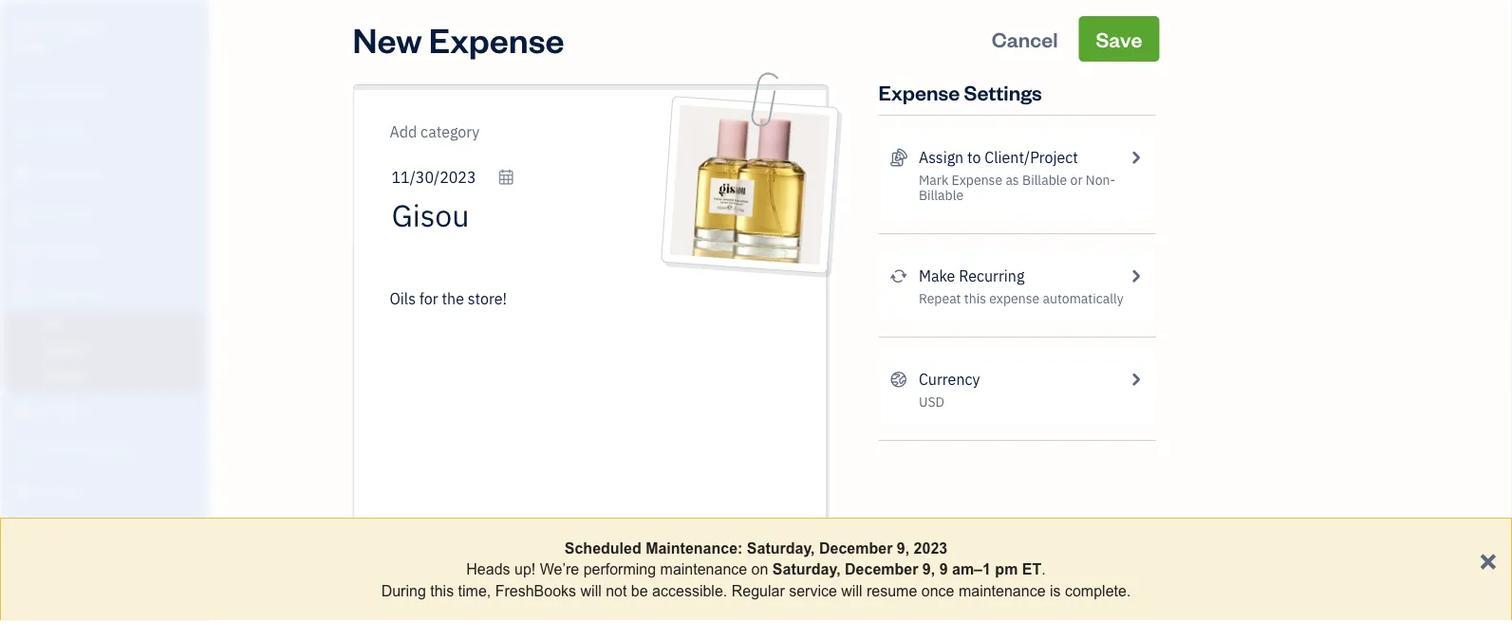 Task type: describe. For each thing, give the bounding box(es) containing it.
Amount (USD) text field
[[747, 561, 788, 581]]

regular
[[732, 583, 785, 600]]

cancel
[[992, 25, 1058, 52]]

1 vertical spatial saturday,
[[773, 561, 841, 579]]

expense for new expense
[[429, 16, 565, 61]]

1 horizontal spatial this
[[964, 290, 986, 308]]

make
[[919, 266, 955, 286]]

automatically
[[1043, 290, 1124, 308]]

0 horizontal spatial 9,
[[897, 540, 910, 557]]

9
[[940, 561, 948, 579]]

1 vertical spatial december
[[845, 561, 918, 579]]

chart image
[[12, 522, 35, 541]]

am–1
[[952, 561, 991, 579]]

Date in MM/DD/YYYY format text field
[[392, 168, 515, 188]]

2023
[[914, 540, 948, 557]]

dashboard image
[[12, 84, 35, 103]]

1 will from the left
[[581, 583, 602, 600]]

complete.
[[1065, 583, 1131, 600]]

et
[[1022, 561, 1042, 579]]

payment image
[[12, 244, 35, 263]]

timer image
[[12, 442, 35, 461]]

currency
[[919, 370, 980, 390]]

Merchant text field
[[392, 197, 651, 235]]

expense image
[[12, 284, 35, 303]]

Description text field
[[382, 288, 779, 516]]

report image
[[12, 562, 35, 581]]

make recurring
[[919, 266, 1025, 286]]

money image
[[12, 482, 35, 501]]

1 horizontal spatial maintenance
[[959, 583, 1046, 600]]

mark expense as billable or non- billable
[[919, 171, 1116, 204]]

expense for mark expense as billable or non- billable
[[952, 171, 1003, 189]]

expensesrebilling image
[[890, 146, 908, 169]]

delete image
[[699, 235, 792, 262]]

save
[[1096, 25, 1143, 52]]

× button
[[1479, 542, 1497, 578]]

up!
[[515, 561, 536, 579]]

0 vertical spatial december
[[819, 540, 893, 557]]

delete
[[699, 235, 745, 258]]

scheduled maintenance: saturday, december 9, 2023 heads up! we're performing maintenance on saturday, december 9, 9 am–1 pm et . during this time, freshbooks will not be accessible. regular service will resume once maintenance is complete.
[[381, 540, 1131, 600]]

assign to client/project
[[919, 148, 1078, 168]]

client image
[[12, 124, 35, 143]]

chevronright image for to
[[1127, 146, 1145, 169]]

2 will from the left
[[841, 583, 863, 600]]

1 horizontal spatial billable
[[1022, 171, 1067, 189]]

freshbooks
[[495, 583, 576, 600]]

as
[[1006, 171, 1019, 189]]

owner
[[15, 38, 53, 53]]

.
[[1042, 561, 1046, 579]]



Task type: locate. For each thing, give the bounding box(es) containing it.
expense
[[429, 16, 565, 61], [879, 78, 960, 105], [952, 171, 1003, 189]]

will left not at the bottom left of page
[[581, 583, 602, 600]]

2 vertical spatial expense
[[952, 171, 1003, 189]]

maintenance:
[[646, 540, 743, 557]]

this inside the scheduled maintenance: saturday, december 9, 2023 heads up! we're performing maintenance on saturday, december 9, 9 am–1 pm et . during this time, freshbooks will not be accessible. regular service will resume once maintenance is complete.
[[430, 583, 454, 600]]

accessible.
[[652, 583, 727, 600]]

0 horizontal spatial this
[[430, 583, 454, 600]]

0 horizontal spatial maintenance
[[660, 561, 747, 579]]

2 vertical spatial chevronright image
[[1127, 368, 1145, 391]]

during
[[381, 583, 426, 600]]

0 vertical spatial saturday,
[[747, 540, 815, 557]]

expense inside mark expense as billable or non- billable
[[952, 171, 1003, 189]]

0 vertical spatial 9,
[[897, 540, 910, 557]]

1 chevronright image from the top
[[1127, 146, 1145, 169]]

december
[[819, 540, 893, 557], [845, 561, 918, 579]]

3 chevronright image from the top
[[1127, 368, 1145, 391]]

repeat
[[919, 290, 961, 308]]

heads
[[466, 561, 510, 579]]

billable down the client/project
[[1022, 171, 1067, 189]]

currencyandlanguage image
[[890, 368, 908, 391]]

0 vertical spatial this
[[964, 290, 986, 308]]

usd
[[919, 394, 945, 411]]

chevronright image for recurring
[[1127, 265, 1145, 288]]

repeat this expense automatically
[[919, 290, 1124, 308]]

oranges
[[51, 18, 104, 36]]

9,
[[897, 540, 910, 557], [923, 561, 935, 579]]

saturday, up the service
[[773, 561, 841, 579]]

1 vertical spatial expense
[[879, 78, 960, 105]]

0 horizontal spatial billable
[[919, 187, 964, 204]]

delete tax image
[[796, 559, 814, 582]]

saturday, up amount (usd) text box
[[747, 540, 815, 557]]

project image
[[12, 403, 35, 422]]

refresh image
[[890, 265, 908, 288]]

invoice image
[[12, 204, 35, 223]]

this down make recurring
[[964, 290, 986, 308]]

service
[[789, 583, 837, 600]]

1 vertical spatial this
[[430, 583, 454, 600]]

is
[[1050, 583, 1061, 600]]

saturday,
[[747, 540, 815, 557], [773, 561, 841, 579]]

new expense
[[353, 16, 565, 61]]

this left the time,
[[430, 583, 454, 600]]

1 vertical spatial chevronright image
[[1127, 265, 1145, 288]]

1 vertical spatial 9,
[[923, 561, 935, 579]]

we're
[[540, 561, 579, 579]]

1 horizontal spatial 9,
[[923, 561, 935, 579]]

pm
[[995, 561, 1018, 579]]

assign
[[919, 148, 964, 168]]

billable
[[1022, 171, 1067, 189], [919, 187, 964, 204]]

× dialog
[[0, 518, 1512, 622]]

maintenance down pm
[[959, 583, 1046, 600]]

non-
[[1086, 171, 1116, 189]]

ruby oranges owner
[[15, 18, 104, 53]]

delete image button
[[699, 234, 792, 263]]

new
[[353, 16, 422, 61]]

recurring
[[959, 266, 1025, 286]]

chevronright image
[[1127, 146, 1145, 169], [1127, 265, 1145, 288], [1127, 368, 1145, 391]]

Category text field
[[390, 121, 552, 143]]

to
[[967, 148, 981, 168]]

1 horizontal spatial will
[[841, 583, 863, 600]]

save button
[[1079, 16, 1160, 62]]

estimate image
[[12, 164, 35, 183]]

billable down assign
[[919, 187, 964, 204]]

resume
[[867, 583, 917, 600]]

1 vertical spatial maintenance
[[959, 583, 1046, 600]]

$0.00
[[748, 530, 788, 550]]

performing
[[584, 561, 656, 579]]

0 vertical spatial expense
[[429, 16, 565, 61]]

mark
[[919, 171, 949, 189]]

×
[[1479, 542, 1497, 578]]

maintenance
[[660, 561, 747, 579], [959, 583, 1046, 600]]

image
[[747, 239, 792, 262]]

expense settings
[[879, 78, 1042, 105]]

will right the service
[[841, 583, 863, 600]]

client/project
[[985, 148, 1078, 168]]

not
[[606, 583, 627, 600]]

settings
[[964, 78, 1042, 105]]

cancel button
[[975, 16, 1075, 62]]

time,
[[458, 583, 491, 600]]

0 vertical spatial maintenance
[[660, 561, 747, 579]]

9, left 2023
[[897, 540, 910, 557]]

maintenance down maintenance:
[[660, 561, 747, 579]]

expense
[[990, 290, 1040, 308]]

2 chevronright image from the top
[[1127, 265, 1145, 288]]

ruby
[[15, 18, 48, 36]]

9, left 9
[[923, 561, 935, 579]]

be
[[631, 583, 648, 600]]

0 horizontal spatial will
[[581, 583, 602, 600]]

once
[[922, 583, 955, 600]]

on
[[752, 561, 768, 579]]

0 vertical spatial chevronright image
[[1127, 146, 1145, 169]]

or
[[1071, 171, 1083, 189]]

this
[[964, 290, 986, 308], [430, 583, 454, 600]]

main element
[[0, 0, 256, 622]]

scheduled
[[565, 540, 642, 557]]

will
[[581, 583, 602, 600], [841, 583, 863, 600]]



Task type: vqa. For each thing, say whether or not it's contained in the screenshot.
9
yes



